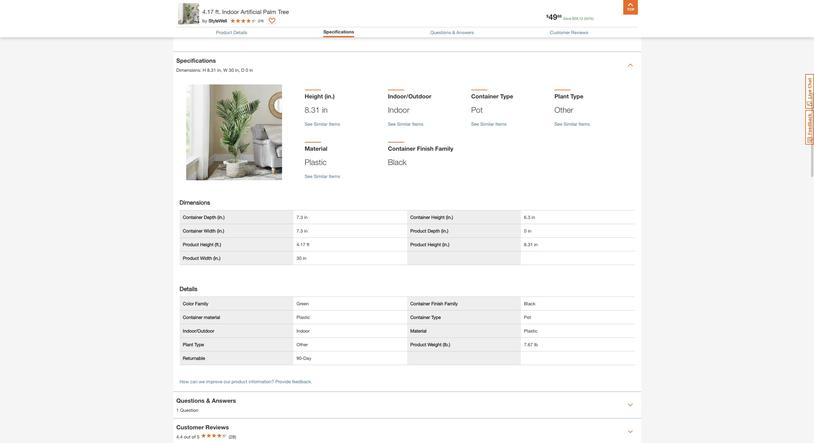 Task type: vqa. For each thing, say whether or not it's contained in the screenshot.


Task type: locate. For each thing, give the bounding box(es) containing it.
family
[[435, 145, 454, 152], [195, 301, 208, 307], [445, 301, 458, 307]]

1 vertical spatial black
[[524, 301, 536, 307]]

to
[[215, 2, 219, 8], [283, 13, 287, 19]]

product depth (in.)
[[411, 228, 449, 234]]

similar for 8.31 in
[[314, 121, 328, 127]]

weight
[[428, 342, 442, 348]]

1 horizontal spatial reviews
[[572, 30, 589, 35]]

return
[[194, 25, 208, 30]]

indoor/outdoor
[[388, 93, 432, 100], [183, 328, 214, 334]]

black
[[388, 158, 407, 167], [524, 301, 536, 307]]

how can we improve our product information? provide feedback.
[[180, 379, 312, 385]]

feedback link image
[[806, 110, 815, 145]]

dimensions:
[[176, 67, 201, 73]]

container width (in.)
[[183, 228, 224, 234]]

1 vertical spatial customer reviews
[[176, 424, 229, 431]]

1 horizontal spatial other
[[555, 105, 574, 115]]

0 vertical spatial 7.3 in
[[297, 215, 308, 220]]

1 horizontal spatial 0
[[524, 228, 527, 234]]

0 vertical spatial plastic
[[305, 158, 327, 167]]

0 vertical spatial reviews
[[572, 30, 589, 35]]

0 vertical spatial depth
[[204, 215, 216, 220]]

30 inside specifications dimensions: h 8.31 in , w 30 in , d 0 in
[[229, 67, 234, 73]]

1 vertical spatial answers
[[212, 397, 236, 405]]

1 horizontal spatial indoor
[[297, 328, 310, 334]]

2 7.3 from the top
[[297, 228, 303, 234]]

plant
[[555, 93, 569, 100], [183, 342, 193, 348]]

width
[[204, 228, 216, 234], [200, 256, 212, 261]]

0 vertical spatial 0
[[246, 67, 248, 73]]

2 vertical spatial 8.31
[[524, 242, 533, 247]]

1 7.3 from the top
[[297, 215, 303, 220]]

product down product depth (in.)
[[411, 242, 427, 247]]

1 horizontal spatial depth
[[428, 228, 440, 234]]

1 horizontal spatial pot
[[524, 315, 531, 320]]

88
[[558, 14, 562, 18]]

0 horizontal spatial indoor
[[222, 8, 239, 15]]

empty
[[391, 13, 404, 19]]

0 horizontal spatial to
[[215, 2, 219, 8]]

answers inside questions & answers 1 question
[[212, 397, 236, 405]]

height for product height (ft.)
[[200, 242, 214, 247]]

(
[[585, 16, 585, 20], [258, 18, 259, 23]]

30 right w
[[229, 67, 234, 73]]

1 vertical spatial indoor/outdoor
[[183, 328, 214, 334]]

7.3
[[297, 215, 303, 220], [297, 228, 303, 234]]

hallways
[[363, 13, 381, 19]]

details up color
[[180, 285, 197, 293]]

4.4 out of 5
[[176, 435, 200, 440]]

$ left .
[[573, 16, 575, 20]]

product up product height (in.)
[[411, 228, 427, 234]]

4.17 ft. indoor artificial palm tree
[[202, 8, 289, 15]]

0 vertical spatial other
[[555, 105, 574, 115]]

height (in.)
[[305, 93, 335, 100]]

2 caret image from the top
[[628, 403, 633, 408]]

7.3 in for container width (in.)
[[297, 228, 308, 234]]

0 horizontal spatial 4.17
[[202, 8, 214, 15]]

0 horizontal spatial container type
[[411, 315, 441, 320]]

living
[[316, 13, 326, 19]]

$ left 88
[[547, 14, 549, 18]]

0 vertical spatial black
[[388, 158, 407, 167]]

specifications button
[[324, 29, 354, 36], [324, 29, 354, 34]]

30 in
[[297, 256, 307, 261]]

0 vertical spatial caret image
[[628, 62, 633, 68]]

0 horizontal spatial depth
[[204, 215, 216, 220]]

height for product height (in.)
[[428, 242, 441, 247]]

1 vertical spatial container type
[[411, 315, 441, 320]]

items for indoor
[[412, 121, 424, 127]]

( left )
[[258, 18, 259, 23]]

1 horizontal spatial 8.31 in
[[524, 242, 538, 247]]

product
[[232, 379, 248, 385]]

0 horizontal spatial other
[[297, 342, 308, 348]]

specifications up 'dimensions:'
[[176, 57, 216, 64]]

1
[[176, 408, 179, 413]]

0 horizontal spatial specifications
[[176, 57, 216, 64]]

0 vertical spatial container type
[[472, 93, 514, 100]]

1 horizontal spatial ,
[[239, 67, 240, 73]]

4.17
[[202, 8, 214, 15], [297, 242, 306, 247]]

specifications
[[324, 29, 354, 34], [176, 57, 216, 64]]

8.31 down height (in.)
[[305, 105, 320, 115]]

1 vertical spatial 7.3
[[297, 228, 303, 234]]

see similar items for 8.31 in
[[305, 121, 340, 127]]

see similar items for other
[[555, 121, 590, 127]]

to up ft.
[[215, 2, 219, 8]]

questions inside questions & answers 1 question
[[176, 397, 205, 405]]

8.31 in down height (in.)
[[305, 105, 328, 115]]

0 vertical spatial indoor
[[222, 8, 239, 15]]

specifications inside specifications dimensions: h 8.31 in , w 30 in , d 0 in
[[176, 57, 216, 64]]

see for other
[[555, 121, 563, 127]]

1 horizontal spatial container type
[[472, 93, 514, 100]]

1 horizontal spatial plant type
[[555, 93, 584, 100]]

2 horizontal spatial indoor
[[388, 105, 410, 115]]

product image
[[186, 84, 282, 180]]

1 horizontal spatial indoor/outdoor
[[388, 93, 432, 100]]

7.3 in
[[297, 215, 308, 220], [297, 228, 308, 234]]

product up product width (in.)
[[183, 242, 199, 247]]

2 7.3 in from the top
[[297, 228, 308, 234]]

1 vertical spatial specifications
[[176, 57, 216, 64]]

1 horizontal spatial 8.31
[[305, 105, 320, 115]]

see for plastic
[[305, 174, 313, 179]]

& inside questions & answers 1 question
[[206, 397, 210, 405]]

product down stylewell
[[216, 30, 232, 35]]

1 horizontal spatial details
[[234, 30, 247, 35]]

1 caret image from the top
[[628, 62, 633, 68]]

(in.) for container height (in.)
[[446, 215, 453, 220]]

4.17 down the 'designed'
[[202, 8, 214, 15]]

material
[[305, 145, 328, 152], [411, 328, 427, 334]]

( inside $ 49 88 save $ 59 . 12 ( 54 %)
[[585, 16, 585, 20]]

customer reviews up 5
[[176, 424, 229, 431]]

1 , from the left
[[221, 67, 222, 73]]

depth
[[204, 215, 216, 220], [428, 228, 440, 234]]

product down product height (ft.)
[[183, 256, 199, 261]]

finish
[[417, 145, 434, 152], [432, 301, 444, 307]]

1 vertical spatial details
[[180, 285, 197, 293]]

0 vertical spatial answers
[[457, 30, 474, 35]]

0 horizontal spatial customer
[[176, 424, 204, 431]]

0 horizontal spatial green
[[194, 13, 207, 19]]

0 vertical spatial material
[[305, 145, 328, 152]]

(ft.)
[[215, 242, 221, 247]]

1 vertical spatial 4.17
[[297, 242, 306, 247]]

(in.) for container width (in.)
[[217, 228, 224, 234]]

1 vertical spatial pot
[[524, 315, 531, 320]]

1 vertical spatial &
[[206, 397, 210, 405]]

0 horizontal spatial pot
[[472, 105, 483, 115]]

0 vertical spatial 30
[[229, 67, 234, 73]]

0 horizontal spatial ,
[[221, 67, 222, 73]]

details
[[234, 30, 247, 35], [180, 285, 197, 293]]

(in.) for container depth (in.)
[[218, 215, 225, 220]]

question
[[180, 408, 199, 413]]

caret image for questions & answers
[[628, 403, 633, 408]]

and
[[382, 13, 390, 19]]

1 vertical spatial width
[[200, 256, 212, 261]]

0 vertical spatial green
[[194, 13, 207, 19]]

improve
[[206, 379, 223, 385]]

( right 12
[[585, 16, 585, 20]]

0 vertical spatial finish
[[417, 145, 434, 152]]

1 horizontal spatial specifications
[[324, 29, 354, 34]]

1 horizontal spatial to
[[283, 13, 287, 19]]

d
[[241, 67, 245, 73]]

specifications dimensions: h 8.31 in , w 30 in , d 0 in
[[176, 57, 253, 73]]

stylewell
[[209, 18, 227, 23]]

0 horizontal spatial plant
[[183, 342, 193, 348]]

4.17 for 4.17 ft. indoor artificial palm tree
[[202, 8, 214, 15]]

information?
[[249, 379, 274, 385]]

2 vertical spatial plastic
[[524, 328, 538, 334]]

8.31 inside specifications dimensions: h 8.31 in , w 30 in , d 0 in
[[207, 67, 216, 73]]

answers
[[457, 30, 474, 35], [212, 397, 236, 405]]

to left liven
[[283, 13, 287, 19]]

1 vertical spatial 8.31
[[305, 105, 320, 115]]

product height (ft.)
[[183, 242, 221, 247]]

see similar items for plastic
[[305, 174, 340, 179]]

save
[[564, 16, 572, 20]]

4.17 for 4.17 ft
[[297, 242, 306, 247]]

caret image
[[628, 62, 633, 68], [628, 403, 633, 408]]

, left d
[[239, 67, 240, 73]]

color family
[[183, 301, 208, 307]]

0 right d
[[246, 67, 248, 73]]

0 vertical spatial width
[[204, 228, 216, 234]]

2 , from the left
[[239, 67, 240, 73]]

items
[[329, 121, 340, 127], [412, 121, 424, 127], [496, 121, 507, 127], [579, 121, 590, 127], [329, 174, 340, 179]]

1 vertical spatial depth
[[428, 228, 440, 234]]

width for product
[[200, 256, 212, 261]]

green for green foliage creates a natural appearance to liven up your living areas, perfect for hallways and empty corners
[[194, 13, 207, 19]]

customer reviews down the save
[[550, 30, 589, 35]]

by
[[202, 18, 207, 23]]

customer reviews button
[[550, 30, 589, 35], [550, 30, 589, 35]]

1 vertical spatial green
[[297, 301, 309, 307]]

0 horizontal spatial answers
[[212, 397, 236, 405]]

0 down 6.3
[[524, 228, 527, 234]]

depth up container width (in.)
[[204, 215, 216, 220]]

8.31 down 0 in
[[524, 242, 533, 247]]

1 horizontal spatial green
[[297, 301, 309, 307]]

1 vertical spatial container finish family
[[411, 301, 458, 307]]

12
[[580, 16, 584, 20]]

your
[[305, 13, 314, 19]]

questions & answers button
[[431, 30, 474, 35], [431, 30, 474, 35]]

1 vertical spatial 7.3 in
[[297, 228, 308, 234]]

8.31 in down 0 in
[[524, 242, 538, 247]]

8.31 right h
[[207, 67, 216, 73]]

product for product details
[[216, 30, 232, 35]]

in
[[217, 67, 221, 73], [235, 67, 239, 73], [250, 67, 253, 73], [322, 105, 328, 115], [304, 215, 308, 220], [532, 215, 536, 220], [304, 228, 308, 234], [528, 228, 532, 234], [535, 242, 538, 247], [303, 256, 307, 261]]

0 horizontal spatial 0
[[246, 67, 248, 73]]

specifications for specifications dimensions: h 8.31 in , w 30 in , d 0 in
[[176, 57, 216, 64]]

similar
[[314, 121, 328, 127], [397, 121, 411, 127], [481, 121, 494, 127], [564, 121, 578, 127], [314, 174, 328, 179]]

specifications down areas,
[[324, 29, 354, 34]]

1 vertical spatial reviews
[[206, 424, 229, 431]]

&
[[453, 30, 455, 35], [206, 397, 210, 405]]

items for other
[[579, 121, 590, 127]]

product details button
[[216, 30, 247, 35], [216, 30, 247, 35]]

customer down the save
[[550, 30, 570, 35]]

7.3 for container depth (in.)
[[297, 215, 303, 220]]

we
[[199, 379, 205, 385]]

for
[[357, 13, 362, 19]]

$
[[547, 14, 549, 18], [573, 16, 575, 20]]

questions for questions & answers
[[431, 30, 451, 35]]

see
[[305, 121, 313, 127], [388, 121, 396, 127], [472, 121, 479, 127], [555, 121, 563, 127], [305, 174, 313, 179]]

7.3 in for container depth (in.)
[[297, 215, 308, 220]]

depth down container height (in.)
[[428, 228, 440, 234]]

0 vertical spatial questions
[[431, 30, 451, 35]]

designed to look real without the maintenance
[[194, 2, 289, 8]]

reviews up (28) on the left
[[206, 424, 229, 431]]

product for product weight (lb.)
[[411, 342, 427, 348]]

54
[[585, 16, 589, 20]]

0 horizontal spatial black
[[388, 158, 407, 167]]

caret image
[[628, 429, 633, 435]]

product for product width (in.)
[[183, 256, 199, 261]]

1 horizontal spatial 4.17
[[297, 242, 306, 247]]

8.31
[[207, 67, 216, 73], [305, 105, 320, 115], [524, 242, 533, 247]]

1 7.3 in from the top
[[297, 215, 308, 220]]

1 horizontal spatial questions
[[431, 30, 451, 35]]

width for container
[[204, 228, 216, 234]]

0 vertical spatial 8.31 in
[[305, 105, 328, 115]]

return policy link
[[194, 25, 222, 30]]

,
[[221, 67, 222, 73], [239, 67, 240, 73]]

8.31 in
[[305, 105, 328, 115], [524, 242, 538, 247]]

0 vertical spatial plant
[[555, 93, 569, 100]]

1 horizontal spatial customer reviews
[[550, 30, 589, 35]]

4.17 left "ft"
[[297, 242, 306, 247]]

0 horizontal spatial questions
[[176, 397, 205, 405]]

, left w
[[221, 67, 222, 73]]

up
[[299, 13, 304, 19]]

width down container depth (in.)
[[204, 228, 216, 234]]

0 horizontal spatial details
[[180, 285, 197, 293]]

1 horizontal spatial $
[[573, 16, 575, 20]]

lb
[[535, 342, 538, 348]]

1 horizontal spatial 30
[[297, 256, 302, 261]]

0 vertical spatial details
[[234, 30, 247, 35]]

0 horizontal spatial 8.31
[[207, 67, 216, 73]]

(lb.)
[[443, 342, 451, 348]]

28
[[259, 18, 263, 23]]

0 vertical spatial specifications
[[324, 29, 354, 34]]

returnable
[[183, 356, 205, 361]]

details down a
[[234, 30, 247, 35]]

customer up '4.4 out of 5'
[[176, 424, 204, 431]]

0 vertical spatial customer reviews
[[550, 30, 589, 35]]

(in.) for product height (in.)
[[443, 242, 450, 247]]

30 down 4.17 ft
[[297, 256, 302, 261]]

container finish family
[[388, 145, 454, 152], [411, 301, 458, 307]]

0 horizontal spatial 30
[[229, 67, 234, 73]]

indoor
[[222, 8, 239, 15], [388, 105, 410, 115], [297, 328, 310, 334]]

areas,
[[327, 13, 340, 19]]

plant type
[[555, 93, 584, 100], [183, 342, 204, 348]]

height for container height (in.)
[[432, 215, 445, 220]]

product for product depth (in.)
[[411, 228, 427, 234]]

width down product height (ft.)
[[200, 256, 212, 261]]

.
[[579, 16, 580, 20]]

0 horizontal spatial 8.31 in
[[305, 105, 328, 115]]

0 horizontal spatial indoor/outdoor
[[183, 328, 214, 334]]

ft.
[[215, 8, 221, 15]]

depth for container
[[204, 215, 216, 220]]

1 horizontal spatial &
[[453, 30, 455, 35]]

reviews
[[572, 30, 589, 35], [206, 424, 229, 431]]

reviews down .
[[572, 30, 589, 35]]

product left weight
[[411, 342, 427, 348]]

customer
[[550, 30, 570, 35], [176, 424, 204, 431]]

6.3
[[524, 215, 531, 220]]

questions for questions & answers 1 question
[[176, 397, 205, 405]]

product for product height (ft.)
[[183, 242, 199, 247]]

similar for other
[[564, 121, 578, 127]]



Task type: describe. For each thing, give the bounding box(es) containing it.
w
[[223, 67, 228, 73]]

0 horizontal spatial material
[[305, 145, 328, 152]]

0 inside specifications dimensions: h 8.31 in , w 30 in , d 0 in
[[246, 67, 248, 73]]

h
[[203, 67, 206, 73]]

1 vertical spatial 8.31 in
[[524, 242, 538, 247]]

how can we improve our product information? provide feedback. link
[[180, 379, 312, 385]]

designed
[[194, 2, 214, 8]]

1 horizontal spatial material
[[411, 328, 427, 334]]

%)
[[589, 16, 594, 20]]

our
[[224, 379, 230, 385]]

(in.) for product depth (in.)
[[442, 228, 449, 234]]

1 vertical spatial to
[[283, 13, 287, 19]]

1 vertical spatial indoor
[[388, 105, 410, 115]]

0 in
[[524, 228, 532, 234]]

palm
[[263, 8, 276, 15]]

0 vertical spatial container finish family
[[388, 145, 454, 152]]

liven
[[288, 13, 298, 19]]

depth for product
[[428, 228, 440, 234]]

& for questions & answers
[[453, 30, 455, 35]]

natural
[[243, 13, 256, 19]]

perfect
[[341, 13, 355, 19]]

0 horizontal spatial reviews
[[206, 424, 229, 431]]

day
[[304, 356, 312, 361]]

4.17 ft
[[297, 242, 310, 247]]

(in.) for product width (in.)
[[213, 256, 221, 261]]

creates
[[223, 13, 238, 19]]

$ 49 88 save $ 59 . 12 ( 54 %)
[[547, 12, 594, 21]]

1 horizontal spatial plant
[[555, 93, 569, 100]]

product image image
[[178, 3, 199, 24]]

similar for pot
[[481, 121, 494, 127]]

by stylewell
[[202, 18, 227, 23]]

0 horizontal spatial customer reviews
[[176, 424, 229, 431]]

out
[[184, 435, 191, 440]]

caret image for specifications
[[628, 62, 633, 68]]

similar for indoor
[[397, 121, 411, 127]]

product weight (lb.)
[[411, 342, 451, 348]]

top button
[[624, 0, 638, 15]]

0 vertical spatial to
[[215, 2, 219, 8]]

color
[[183, 301, 194, 307]]

1 horizontal spatial customer
[[550, 30, 570, 35]]

the
[[255, 2, 261, 8]]

(28)
[[229, 435, 236, 440]]

ft
[[307, 242, 310, 247]]

0 vertical spatial indoor/outdoor
[[388, 93, 432, 100]]

artificial
[[241, 8, 262, 15]]

see similar items for indoor
[[388, 121, 424, 127]]

90-day
[[297, 356, 312, 361]]

7.67 lb
[[524, 342, 538, 348]]

tree
[[278, 8, 289, 15]]

( 28 )
[[258, 18, 264, 23]]

90-
[[297, 356, 304, 361]]

see for 8.31 in
[[305, 121, 313, 127]]

0 horizontal spatial $
[[547, 14, 549, 18]]

real
[[230, 2, 237, 8]]

look
[[220, 2, 229, 8]]

questions & answers 1 question
[[176, 397, 236, 413]]

maintenance
[[263, 2, 289, 8]]

2 horizontal spatial 8.31
[[524, 242, 533, 247]]

1 vertical spatial finish
[[432, 301, 444, 307]]

foliage
[[208, 13, 221, 19]]

similar for plastic
[[314, 174, 328, 179]]

return policy
[[194, 25, 222, 30]]

container depth (in.)
[[183, 215, 225, 220]]

1 vertical spatial 0
[[524, 228, 527, 234]]

1 vertical spatial plastic
[[297, 315, 310, 320]]

answers for questions & answers
[[457, 30, 474, 35]]

59
[[575, 16, 579, 20]]

how
[[180, 379, 189, 385]]

a
[[239, 13, 241, 19]]

dimensions
[[180, 199, 210, 206]]

product for product height (in.)
[[411, 242, 427, 247]]

7.3 for container width (in.)
[[297, 228, 303, 234]]

2 vertical spatial indoor
[[297, 328, 310, 334]]

specifications for specifications
[[324, 29, 354, 34]]

green foliage creates a natural appearance to liven up your living areas, perfect for hallways and empty corners
[[194, 13, 420, 19]]

see for indoor
[[388, 121, 396, 127]]

feedback.
[[292, 379, 312, 385]]

4.4
[[176, 435, 183, 440]]

0 horizontal spatial (
[[258, 18, 259, 23]]

material
[[204, 315, 220, 320]]

5
[[197, 435, 200, 440]]

1 vertical spatial plant
[[183, 342, 193, 348]]

can
[[190, 379, 198, 385]]

live chat image
[[806, 74, 815, 109]]

0 vertical spatial plant type
[[555, 93, 584, 100]]

items for 8.31 in
[[329, 121, 340, 127]]

)
[[263, 18, 264, 23]]

product height (in.)
[[411, 242, 450, 247]]

6.3 in
[[524, 215, 536, 220]]

without
[[239, 2, 254, 8]]

7.67
[[524, 342, 533, 348]]

answers for questions & answers 1 question
[[212, 397, 236, 405]]

49
[[549, 12, 558, 21]]

container material
[[183, 315, 220, 320]]

provide
[[276, 379, 291, 385]]

1 vertical spatial customer
[[176, 424, 204, 431]]

see for pot
[[472, 121, 479, 127]]

appearance
[[258, 13, 282, 19]]

items for plastic
[[329, 174, 340, 179]]

items for pot
[[496, 121, 507, 127]]

policy
[[209, 25, 222, 30]]

green for green
[[297, 301, 309, 307]]

product width (in.)
[[183, 256, 221, 261]]

0 horizontal spatial plant type
[[183, 342, 204, 348]]

& for questions & answers 1 question
[[206, 397, 210, 405]]

questions & answers
[[431, 30, 474, 35]]

corners
[[405, 13, 420, 19]]

container height (in.)
[[411, 215, 453, 220]]

display image
[[269, 18, 275, 24]]

see similar items for pot
[[472, 121, 507, 127]]



